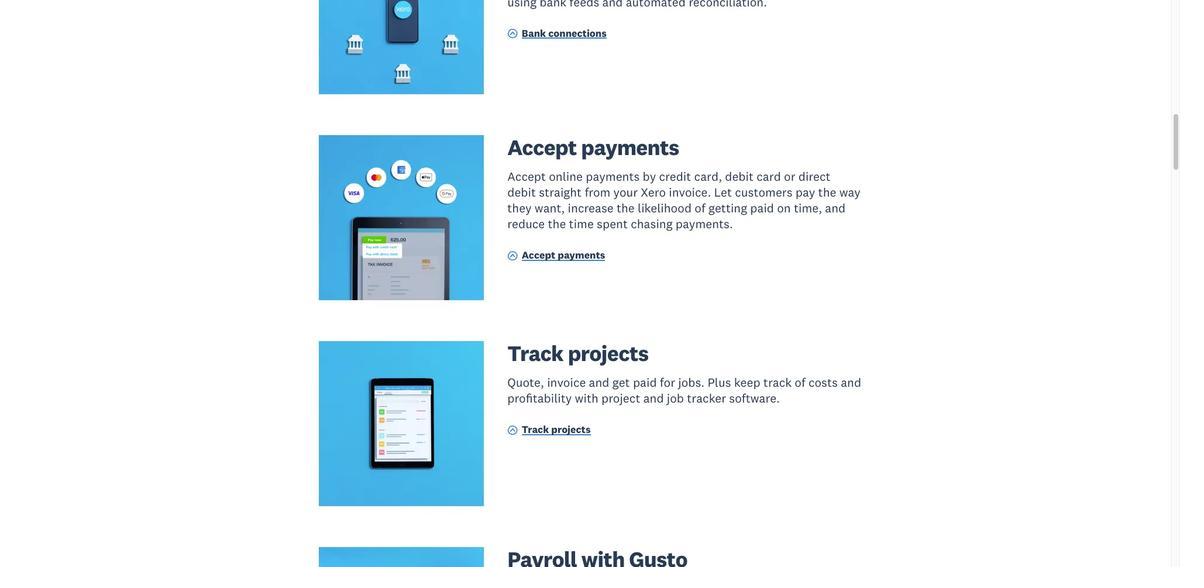 Task type: describe. For each thing, give the bounding box(es) containing it.
0 vertical spatial track
[[508, 340, 564, 367]]

want,
[[535, 200, 565, 216]]

accept online payments by credit card, debit card or direct debit straight from your xero invoice. let customers pay the way they want, increase the likelihood of getting paid on time, and reduce the time spent chasing payments.
[[508, 168, 861, 232]]

and right costs at the bottom of the page
[[841, 375, 862, 390]]

0 vertical spatial accept payments
[[508, 133, 679, 161]]

track
[[764, 375, 792, 390]]

connections
[[549, 27, 607, 40]]

track inside button
[[522, 423, 549, 436]]

0 vertical spatial projects
[[568, 340, 649, 367]]

track projects inside button
[[522, 423, 591, 436]]

of inside accept online payments by credit card, debit card or direct debit straight from your xero invoice. let customers pay the way they want, increase the likelihood of getting paid on time, and reduce the time spent chasing payments.
[[695, 200, 706, 216]]

or
[[785, 168, 796, 184]]

straight
[[539, 184, 582, 200]]

by
[[643, 168, 656, 184]]

accept inside button
[[522, 249, 556, 262]]

chasing
[[631, 216, 673, 232]]

invoice
[[547, 375, 586, 390]]

card,
[[695, 168, 722, 184]]

track projects button
[[508, 423, 591, 439]]

spent
[[597, 216, 628, 232]]

paid inside quote, invoice and get paid for jobs. plus keep track of costs and profitability with project and job tracker software.
[[633, 375, 657, 390]]

with
[[575, 391, 599, 406]]

payments inside accept online payments by credit card, debit card or direct debit straight from your xero invoice. let customers pay the way they want, increase the likelihood of getting paid on time, and reduce the time spent chasing payments.
[[586, 168, 640, 184]]

software.
[[730, 391, 780, 406]]

bank connections
[[522, 27, 607, 40]]

way
[[840, 184, 861, 200]]

invoice.
[[669, 184, 711, 200]]

your
[[614, 184, 638, 200]]

paid inside accept online payments by credit card, debit card or direct debit straight from your xero invoice. let customers pay the way they want, increase the likelihood of getting paid on time, and reduce the time spent chasing payments.
[[751, 200, 775, 216]]

from
[[585, 184, 611, 200]]

time
[[569, 216, 594, 232]]

for
[[660, 375, 676, 390]]

on
[[778, 200, 791, 216]]

they
[[508, 200, 532, 216]]

let
[[715, 184, 732, 200]]

accept payments button
[[508, 249, 606, 265]]

credit
[[659, 168, 692, 184]]

time,
[[794, 200, 823, 216]]



Task type: vqa. For each thing, say whether or not it's contained in the screenshot.
approval,
no



Task type: locate. For each thing, give the bounding box(es) containing it.
paid left for
[[633, 375, 657, 390]]

and
[[826, 200, 846, 216], [589, 375, 610, 390], [841, 375, 862, 390], [644, 391, 664, 406]]

get
[[613, 375, 630, 390]]

card
[[757, 168, 781, 184]]

1 horizontal spatial of
[[795, 375, 806, 390]]

paid down customers
[[751, 200, 775, 216]]

accept payments
[[508, 133, 679, 161], [522, 249, 606, 262]]

debit
[[726, 168, 754, 184], [508, 184, 536, 200]]

and down for
[[644, 391, 664, 406]]

0 horizontal spatial debit
[[508, 184, 536, 200]]

likelihood
[[638, 200, 692, 216]]

0 vertical spatial paid
[[751, 200, 775, 216]]

jobs.
[[679, 375, 705, 390]]

1 horizontal spatial paid
[[751, 200, 775, 216]]

increase
[[568, 200, 614, 216]]

accept payments down time
[[522, 249, 606, 262]]

reduce
[[508, 216, 545, 232]]

track projects down profitability
[[522, 423, 591, 436]]

0 horizontal spatial paid
[[633, 375, 657, 390]]

1 vertical spatial track projects
[[522, 423, 591, 436]]

online
[[549, 168, 583, 184]]

tracker
[[687, 391, 727, 406]]

of
[[695, 200, 706, 216], [795, 375, 806, 390]]

job
[[667, 391, 684, 406]]

getting
[[709, 200, 748, 216]]

accept down reduce
[[522, 249, 556, 262]]

1 vertical spatial of
[[795, 375, 806, 390]]

0 vertical spatial track projects
[[508, 340, 649, 367]]

0 horizontal spatial the
[[548, 216, 566, 232]]

payments
[[582, 133, 679, 161], [586, 168, 640, 184], [558, 249, 606, 262]]

payments inside button
[[558, 249, 606, 262]]

1 vertical spatial payments
[[586, 168, 640, 184]]

projects
[[568, 340, 649, 367], [552, 423, 591, 436]]

debit up "they"
[[508, 184, 536, 200]]

1 vertical spatial track
[[522, 423, 549, 436]]

keep
[[735, 375, 761, 390]]

1 horizontal spatial the
[[617, 200, 635, 216]]

track projects
[[508, 340, 649, 367], [522, 423, 591, 436]]

costs
[[809, 375, 838, 390]]

0 horizontal spatial of
[[695, 200, 706, 216]]

track up the quote,
[[508, 340, 564, 367]]

accept payments inside button
[[522, 249, 606, 262]]

1 vertical spatial accept
[[508, 168, 546, 184]]

1 vertical spatial accept payments
[[522, 249, 606, 262]]

payments up 'your' on the top of the page
[[586, 168, 640, 184]]

quote, invoice and get paid for jobs. plus keep track of costs and profitability with project and job tracker software.
[[508, 375, 862, 406]]

project
[[602, 391, 641, 406]]

payments up by at the right top of page
[[582, 133, 679, 161]]

payments down time
[[558, 249, 606, 262]]

payments.
[[676, 216, 733, 232]]

accept payments up online
[[508, 133, 679, 161]]

the down "want,"
[[548, 216, 566, 232]]

the
[[819, 184, 837, 200], [617, 200, 635, 216], [548, 216, 566, 232]]

projects inside track projects button
[[552, 423, 591, 436]]

the down direct
[[819, 184, 837, 200]]

2 vertical spatial payments
[[558, 249, 606, 262]]

1 horizontal spatial debit
[[726, 168, 754, 184]]

bank connections button
[[508, 26, 607, 42]]

1 vertical spatial projects
[[552, 423, 591, 436]]

accept
[[508, 133, 577, 161], [508, 168, 546, 184], [522, 249, 556, 262]]

projects down with
[[552, 423, 591, 436]]

xero
[[641, 184, 666, 200]]

and up with
[[589, 375, 610, 390]]

debit up let
[[726, 168, 754, 184]]

customers
[[735, 184, 793, 200]]

accept inside accept online payments by credit card, debit card or direct debit straight from your xero invoice. let customers pay the way they want, increase the likelihood of getting paid on time, and reduce the time spent chasing payments.
[[508, 168, 546, 184]]

and inside accept online payments by credit card, debit card or direct debit straight from your xero invoice. let customers pay the way they want, increase the likelihood of getting paid on time, and reduce the time spent chasing payments.
[[826, 200, 846, 216]]

track
[[508, 340, 564, 367], [522, 423, 549, 436]]

2 vertical spatial accept
[[522, 249, 556, 262]]

plus
[[708, 375, 732, 390]]

track down profitability
[[522, 423, 549, 436]]

2 horizontal spatial the
[[819, 184, 837, 200]]

paid
[[751, 200, 775, 216], [633, 375, 657, 390]]

0 vertical spatial accept
[[508, 133, 577, 161]]

and down "way"
[[826, 200, 846, 216]]

accept up "they"
[[508, 168, 546, 184]]

quote,
[[508, 375, 544, 390]]

0 vertical spatial payments
[[582, 133, 679, 161]]

of right "track"
[[795, 375, 806, 390]]

pay
[[796, 184, 816, 200]]

direct
[[799, 168, 831, 184]]

of up the 'payments.'
[[695, 200, 706, 216]]

bank
[[522, 27, 546, 40]]

projects up get
[[568, 340, 649, 367]]

of inside quote, invoice and get paid for jobs. plus keep track of costs and profitability with project and job tracker software.
[[795, 375, 806, 390]]

0 vertical spatial of
[[695, 200, 706, 216]]

accept up online
[[508, 133, 577, 161]]

the down 'your' on the top of the page
[[617, 200, 635, 216]]

profitability
[[508, 391, 572, 406]]

1 vertical spatial paid
[[633, 375, 657, 390]]

track projects up invoice
[[508, 340, 649, 367]]



